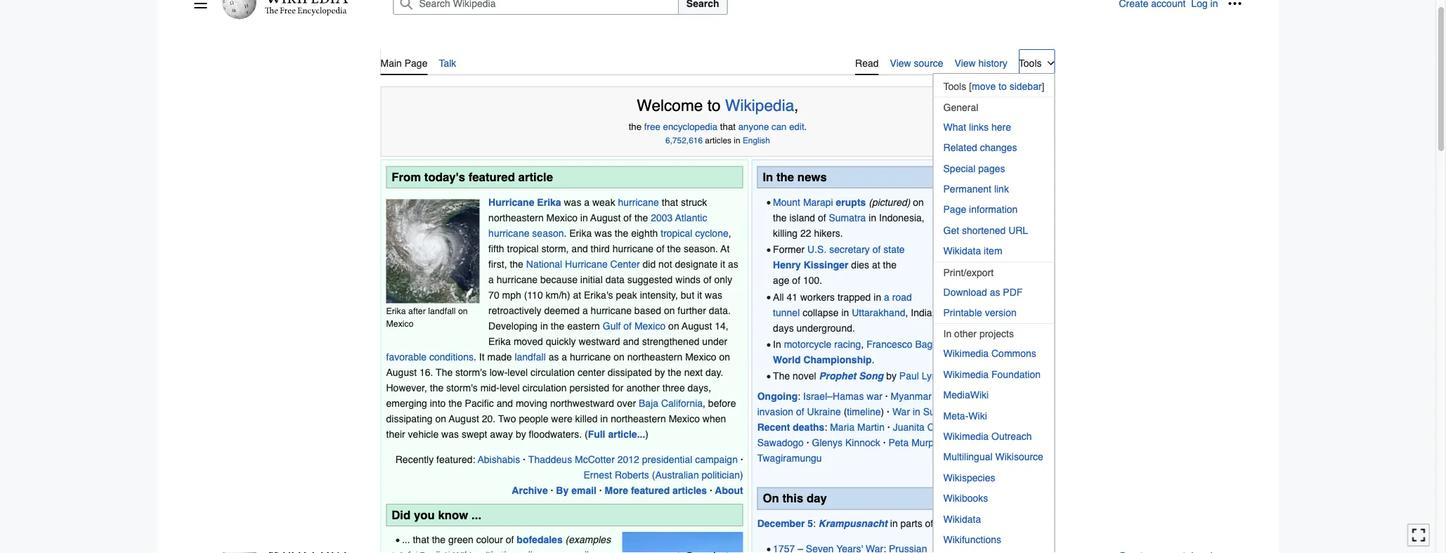 Task type: locate. For each thing, give the bounding box(es) containing it.
0 vertical spatial to
[[999, 81, 1007, 92]]

motorcycle racing link
[[784, 339, 861, 350]]

article up hurricane erika link
[[518, 170, 553, 184]]

maria
[[830, 422, 855, 433]]

as down at
[[728, 258, 739, 270]]

california
[[661, 398, 703, 409]]

in inside in indonesia, killing 22 hikers.
[[869, 212, 877, 223]]

wikimedia foundation
[[944, 369, 1041, 380]]

russian invasion of ukraine
[[758, 391, 1013, 418]]

1 vertical spatial circulation
[[523, 382, 567, 393]]

1 vertical spatial and
[[623, 336, 640, 347]]

at down initial
[[573, 289, 581, 301]]

0 vertical spatial tropical
[[661, 227, 693, 239]]

the inside 'did not designate it as a hurricane because initial data suggested winds of only 70 mph (110 km/h) at erika's peak intensity, but it was retroactively deemed a hurricane based on further data. developing in the eastern'
[[551, 320, 565, 331]]

0 horizontal spatial article
[[518, 170, 553, 184]]

two
[[498, 413, 516, 424]]

nominate an article
[[959, 468, 1050, 480]]

northeastern down hurricane erika link
[[489, 212, 544, 223]]

winds
[[676, 274, 701, 285]]

a inside as a hurricane on northeastern mexico on august 16. the storm's low-level circulation center dissipated by the next day. however, the storm's mid-level circulation persisted for another three days, emerging into the pacific and moving northwestward over
[[562, 351, 567, 362]]

. up storm,
[[564, 227, 567, 239]]

wikidata up print/export
[[944, 245, 981, 257]]

tools move to sidebar
[[944, 81, 1042, 92]]

tropical up national
[[507, 243, 539, 254]]

None search field
[[376, 0, 1119, 15]]

1 vertical spatial to
[[708, 96, 721, 114]]

view left source
[[890, 58, 911, 69]]

...
[[402, 534, 410, 546]]

on up "conditions"
[[458, 306, 468, 316]]

1 horizontal spatial after
[[996, 307, 1016, 318]]

the down world
[[773, 371, 790, 382]]

1 view from the left
[[890, 58, 911, 69]]

1 horizontal spatial that
[[662, 197, 678, 208]]

green
[[449, 534, 474, 546]]

0 horizontal spatial tools
[[944, 81, 967, 92]]

0 horizontal spatial as
[[549, 351, 559, 362]]

krampusnacht
[[819, 518, 888, 529]]

henry kissinger link
[[773, 259, 849, 271]]

1 vertical spatial at
[[573, 289, 581, 301]]

days
[[773, 322, 794, 333]]

mediawiki
[[944, 389, 989, 401]]

0 horizontal spatial view
[[890, 58, 911, 69]]

wins right bagnaia at the bottom
[[954, 339, 974, 350]]

1 vertical spatial wikidata
[[944, 513, 981, 525]]

wikimedia outreach
[[944, 431, 1032, 442]]

season
[[532, 227, 564, 239]]

cyclone
[[695, 227, 729, 239]]

2 vertical spatial northeastern
[[611, 413, 666, 424]]

tools for tools move to sidebar
[[944, 81, 967, 92]]

henry
[[773, 259, 801, 271]]

after up favorable
[[408, 306, 426, 316]]

featured:
[[437, 454, 475, 465]]

0 vertical spatial tools
[[1019, 58, 1042, 69]]

island
[[790, 212, 815, 223]]

to
[[999, 81, 1007, 92], [708, 96, 721, 114]]

was up data. on the bottom of the page
[[705, 289, 723, 301]]

, inside welcome to wikipedia , the free encyclopedia that anyone can edit . 6,752,616 articles in english
[[795, 96, 799, 114]]

war right civil at the bottom right of page
[[954, 391, 970, 402]]

)
[[646, 429, 649, 440]]

1 horizontal spatial by
[[655, 367, 665, 378]]

0 vertical spatial storm's
[[456, 367, 487, 378]]

thaddeus
[[529, 454, 572, 465]]

1 horizontal spatial as
[[728, 258, 739, 270]]

, left india,
[[906, 307, 908, 318]]

wikimedia foundation link
[[934, 364, 1055, 384]]

view inside view source link
[[890, 58, 911, 69]]

source
[[914, 58, 944, 69]]

was left swept
[[441, 429, 459, 440]]

wins up the mediawiki
[[951, 371, 970, 382]]

erika inside on august 14, erika moved quickly westward and strengthened under favorable conditions . it made landfall
[[489, 336, 511, 347]]

mount up island
[[773, 197, 801, 208]]

intensity,
[[640, 289, 678, 301]]

1 wikidata from the top
[[944, 245, 981, 257]]

as left pdf
[[990, 286, 1001, 298]]

1 vertical spatial tools
[[944, 81, 967, 92]]

tropical cyclone link
[[661, 227, 729, 239]]

was inside 'did not designate it as a hurricane because initial data suggested winds of only 70 mph (110 km/h) at erika's peak intensity, but it was retroactively deemed a hurricane based on further data. developing in the eastern'
[[705, 289, 723, 301]]

0 vertical spatial mount
[[773, 197, 801, 208]]

northeastern inside as a hurricane on northeastern mexico on august 16. the storm's low-level circulation center dissipated by the next day. however, the storm's mid-level circulation persisted for another three days, emerging into the pacific and moving northwestward over
[[628, 351, 683, 362]]

the inside the motogp world championship
[[977, 339, 992, 350]]

wikidata inside "wikidata item" link
[[944, 245, 981, 257]]

encyclopedia link
[[663, 121, 718, 132]]

hurricane erika link
[[489, 197, 561, 208]]

0 horizontal spatial landfall
[[428, 306, 456, 316]]

on inside on the island of
[[913, 197, 924, 208]]

circulation down landfall link
[[531, 367, 575, 378]]

wikidata inside wikidata link
[[944, 513, 981, 525]]

erika up third
[[570, 227, 592, 239]]

talk
[[439, 58, 456, 69]]

mexico down the based
[[635, 320, 666, 331]]

: down day
[[813, 518, 816, 529]]

by up three
[[655, 367, 665, 378]]

wikimedia up the mediawiki
[[944, 369, 989, 380]]

hurricane up fifth
[[489, 227, 530, 239]]

0 horizontal spatial mount
[[773, 197, 801, 208]]

the motogp world championship link
[[773, 339, 1032, 365]]

after left 17
[[996, 307, 1016, 318]]

level
[[508, 367, 528, 378], [500, 382, 520, 393]]

mexico down hurricane erika was a weak hurricane
[[547, 212, 578, 223]]

the inside welcome to wikipedia , the free encyclopedia that anyone can edit . 6,752,616 articles in english
[[629, 121, 642, 132]]

collapse in uttarakhand , india, are rescued
[[800, 307, 993, 318]]

1 vertical spatial level
[[500, 382, 520, 393]]

road
[[893, 291, 912, 303]]

in left parts
[[890, 518, 898, 529]]

0 vertical spatial wikimedia
[[944, 348, 989, 359]]

because
[[541, 274, 578, 285]]

1 vertical spatial marapi
[[1008, 284, 1034, 295]]

but
[[681, 289, 695, 301]]

hurricane up center
[[570, 351, 611, 362]]

, up edit
[[795, 96, 799, 114]]

, down days,
[[703, 398, 706, 409]]

view left history
[[955, 58, 976, 69]]

0 horizontal spatial marapi
[[803, 197, 833, 208]]

and up national hurricane center "link"
[[572, 243, 588, 254]]

israel–hamas
[[803, 391, 864, 402]]

1 vertical spatial hurricane
[[565, 258, 608, 270]]

and up 'two'
[[497, 398, 513, 409]]

2 vertical spatial as
[[549, 351, 559, 362]]

0 vertical spatial landfall
[[428, 306, 456, 316]]

and down "gulf of mexico" on the bottom left of page
[[623, 336, 640, 347]]

from
[[392, 170, 421, 184]]

center
[[611, 258, 640, 270]]

of inside 'did not designate it as a hurricane because initial data suggested winds of only 70 mph (110 km/h) at erika's peak intensity, but it was retroactively deemed a hurricane based on further data. developing in the eastern'
[[704, 274, 712, 285]]

0 horizontal spatial hurricane
[[489, 197, 535, 208]]

marapi up island
[[803, 197, 833, 208]]

central
[[936, 518, 968, 529]]

: for 5
[[813, 518, 816, 529]]

recently
[[396, 454, 434, 465]]

data
[[606, 274, 625, 285]]

0 horizontal spatial to
[[708, 96, 721, 114]]

mexico inside that struck northeastern mexico in august of the
[[547, 212, 578, 223]]

anyone can edit link
[[739, 121, 805, 132]]

and inside as a hurricane on northeastern mexico on august 16. the storm's low-level circulation center dissipated by the next day. however, the storm's mid-level circulation persisted for another three days, emerging into the pacific and moving northwestward over
[[497, 398, 513, 409]]

the inside former u.s. secretary of state henry kissinger dies at the age of 100 .
[[883, 259, 897, 271]]

page information link
[[934, 200, 1055, 219]]

0 horizontal spatial by
[[516, 429, 526, 440]]

0 vertical spatial wikidata
[[944, 245, 981, 257]]

by right the away
[[516, 429, 526, 440]]

2 horizontal spatial as
[[990, 286, 1001, 298]]

the inside as a hurricane on northeastern mexico on august 16. the storm's low-level circulation center dissipated by the next day. however, the storm's mid-level circulation persisted for another three days, emerging into the pacific and moving northwestward over
[[436, 367, 453, 378]]

1 vertical spatial wikimedia
[[944, 369, 989, 380]]

after 17 days underground.
[[773, 307, 1029, 333]]

(australian
[[652, 469, 699, 481]]

0 vertical spatial circulation
[[531, 367, 575, 378]]

view inside 'view history' link
[[955, 58, 976, 69]]

view source link
[[890, 49, 944, 74]]

of down hurricane link
[[624, 212, 632, 223]]

0 vertical spatial articles
[[705, 136, 732, 145]]

workers
[[801, 291, 835, 303]]

of up recent deaths :
[[796, 406, 805, 418]]

northeastern inside that struck northeastern mexico in august of the
[[489, 212, 544, 223]]

northeastern down strengthened
[[628, 351, 683, 362]]

1 horizontal spatial view
[[955, 58, 976, 69]]

it right the but
[[697, 289, 702, 301]]

1 horizontal spatial :
[[813, 518, 816, 529]]

2 vertical spatial and
[[497, 398, 513, 409]]

1 vertical spatial that
[[662, 197, 678, 208]]

in down english 'link'
[[763, 170, 773, 184]]

at right dies
[[872, 259, 880, 271]]

a inside a road tunnel
[[884, 291, 890, 303]]

tools up sidebar
[[1019, 58, 1042, 69]]

weak
[[593, 197, 616, 208]]

full article... link
[[588, 429, 646, 440]]

1 vertical spatial landfall
[[515, 351, 546, 362]]

the inside that struck northeastern mexico in august of the
[[635, 212, 648, 223]]

1 vertical spatial tropical
[[507, 243, 539, 254]]

: up glenys
[[825, 422, 828, 433]]

article right an
[[1021, 468, 1050, 480]]

marapi
[[803, 197, 833, 208], [1008, 284, 1034, 295]]

2 horizontal spatial that
[[720, 121, 736, 132]]

and inside the ', fifth tropical storm, and third hurricane of the season. at first, the'
[[572, 243, 588, 254]]

in up uttarakhand
[[874, 291, 882, 303]]

that up pictured)
[[413, 534, 429, 546]]

1 war from the left
[[867, 391, 883, 402]]

fullscreen image
[[1412, 528, 1426, 542]]

swept
[[462, 429, 487, 440]]

storm's down it
[[456, 367, 487, 378]]

yacouba
[[965, 422, 1003, 433]]

0 vertical spatial at
[[872, 259, 880, 271]]

on inside 'did not designate it as a hurricane because initial data suggested winds of only 70 mph (110 km/h) at erika's peak intensity, but it was retroactively deemed a hurricane based on further data. developing in the eastern'
[[664, 305, 675, 316]]

1 horizontal spatial article
[[1021, 468, 1050, 480]]

2 horizontal spatial :
[[825, 422, 828, 433]]

. right can
[[805, 121, 807, 132]]

0 horizontal spatial war
[[867, 391, 883, 402]]

erika up made
[[489, 336, 511, 347]]

to inside welcome to wikipedia , the free encyclopedia that anyone can edit . 6,752,616 articles in english
[[708, 96, 721, 114]]

0 vertical spatial hurricane
[[489, 197, 535, 208]]

: down novel
[[798, 391, 801, 402]]

in down (pictured)
[[869, 212, 877, 223]]

landfall down moved
[[515, 351, 546, 362]]

at inside former u.s. secretary of state henry kissinger dies at the age of 100 .
[[872, 259, 880, 271]]

22
[[801, 227, 812, 239]]

on the island of
[[773, 197, 924, 223]]

0 horizontal spatial page
[[405, 58, 428, 69]]

sudan
[[923, 406, 952, 418]]

level down low-
[[500, 382, 520, 393]]

page information
[[944, 204, 1018, 215]]

in inside welcome to wikipedia , the free encyclopedia that anyone can edit . 6,752,616 articles in english
[[734, 136, 741, 145]]

based
[[635, 305, 661, 316]]

nominate an article link
[[959, 468, 1050, 480]]

next
[[684, 367, 703, 378]]

. down kissinger
[[820, 275, 823, 286]]

1 vertical spatial featured
[[631, 485, 670, 496]]

racing
[[835, 339, 861, 350]]

personal tools navigation
[[1119, 0, 1247, 15]]

1 horizontal spatial war
[[954, 391, 970, 402]]

1 vertical spatial mount
[[981, 284, 1005, 295]]

1 horizontal spatial tools
[[1019, 58, 1042, 69]]

, inside , before dissipating on august 20. two people were killed in northeastern mexico when their vehicle was swept away by floodwaters. (
[[703, 398, 706, 409]]

page right main on the top left of page
[[405, 58, 428, 69]]

by left paul
[[886, 371, 897, 382]]

3 wikimedia from the top
[[944, 431, 989, 442]]

wikimedia down meta-wiki
[[944, 431, 989, 442]]

0 vertical spatial featured
[[469, 170, 515, 184]]

battle of leuthen image
[[939, 541, 1050, 553]]

circulation up moving
[[523, 382, 567, 393]]

view for view history
[[955, 58, 976, 69]]

a road tunnel
[[773, 291, 912, 318]]

2 war from the left
[[954, 391, 970, 402]]

are rescued link
[[938, 307, 993, 318]]

1 horizontal spatial the
[[773, 371, 790, 382]]

2 horizontal spatial and
[[623, 336, 640, 347]]

. inside on august 14, erika moved quickly westward and strengthened under favorable conditions . it made landfall
[[474, 351, 477, 362]]

2 wikidata from the top
[[944, 513, 981, 525]]

read
[[856, 58, 879, 69]]

booker
[[990, 371, 1021, 382]]

in left english
[[734, 136, 741, 145]]

0 vertical spatial page
[[405, 58, 428, 69]]

landfall inside erika after landfall on mexico
[[428, 306, 456, 316]]

to up encyclopedia
[[708, 96, 721, 114]]

as
[[728, 258, 739, 270], [990, 286, 1001, 298], [549, 351, 559, 362]]

wikidata for wikidata
[[944, 513, 981, 525]]

1 horizontal spatial marapi
[[1008, 284, 1034, 295]]

the free encyclopedia image
[[265, 7, 347, 16]]

0 vertical spatial northeastern
[[489, 212, 544, 223]]

1 horizontal spatial tropical
[[661, 227, 693, 239]]

1 horizontal spatial landfall
[[515, 351, 546, 362]]

0 horizontal spatial :
[[798, 391, 801, 402]]

get shortened url link
[[934, 220, 1055, 240]]

erika up favorable
[[386, 306, 406, 316]]

0 horizontal spatial the
[[436, 367, 453, 378]]

0 horizontal spatial and
[[497, 398, 513, 409]]

that inside that struck northeastern mexico in august of the
[[662, 197, 678, 208]]

1 horizontal spatial and
[[572, 243, 588, 254]]

northeastern up )
[[611, 413, 666, 424]]

on inside , before dissipating on august 20. two people were killed in northeastern mexico when their vehicle was swept away by floodwaters. (
[[435, 413, 446, 424]]

mount up printable version link
[[981, 284, 1005, 295]]

main content
[[375, 44, 1061, 553]]

dies
[[851, 259, 870, 271]]

on up strengthened
[[669, 320, 680, 331]]

1 vertical spatial :
[[825, 422, 828, 433]]

a down the quickly at bottom
[[562, 351, 567, 362]]

1 horizontal spatial to
[[999, 81, 1007, 92]]

1 horizontal spatial at
[[872, 259, 880, 271]]

1 vertical spatial wins
[[951, 371, 970, 382]]

articles down encyclopedia
[[705, 136, 732, 145]]

a down first,
[[489, 274, 494, 285]]

0 vertical spatial that
[[720, 121, 736, 132]]

1 wikimedia from the top
[[944, 348, 989, 359]]

. left it
[[474, 351, 477, 362]]

on up indonesia,
[[913, 197, 924, 208]]

hurricane down 'from today's featured article'
[[489, 197, 535, 208]]

0 horizontal spatial at
[[573, 289, 581, 301]]

glenys
[[812, 437, 843, 449]]

favorable conditions link
[[386, 351, 474, 362]]

0 vertical spatial as
[[728, 258, 739, 270]]

1 horizontal spatial featured
[[631, 485, 670, 496]]

page up get
[[944, 204, 967, 215]]

0 horizontal spatial tropical
[[507, 243, 539, 254]]

wikimedia down other
[[944, 348, 989, 359]]

murphy
[[912, 437, 945, 449]]

that up 2003
[[662, 197, 678, 208]]

featured down ernest roberts (australian politician) "link" on the bottom of the page
[[631, 485, 670, 496]]

landfall up "conditions"
[[428, 306, 456, 316]]

that struck northeastern mexico in august of the
[[489, 197, 707, 223]]

tropical down atlantic
[[661, 227, 693, 239]]

main
[[381, 58, 402, 69]]

1 vertical spatial as
[[990, 286, 1001, 298]]

the
[[629, 121, 642, 132], [777, 170, 794, 184], [635, 212, 648, 223], [773, 212, 787, 223], [615, 227, 629, 239], [667, 243, 681, 254], [510, 258, 524, 270], [883, 259, 897, 271], [551, 320, 565, 331], [977, 339, 992, 350], [668, 367, 682, 378], [973, 371, 987, 382], [430, 382, 444, 393], [449, 398, 462, 409], [432, 534, 446, 546]]

war up timeline
[[867, 391, 883, 402]]

peta murphy link
[[889, 437, 945, 449]]

1 vertical spatial it
[[697, 289, 702, 301]]

by inside as a hurricane on northeastern mexico on august 16. the storm's low-level circulation center dissipated by the next day. however, the storm's mid-level circulation persisted for another three days, emerging into the pacific and moving northwestward over
[[655, 367, 665, 378]]

mexico up favorable
[[386, 318, 414, 329]]

tools up general
[[944, 81, 967, 92]]

tropical inside the ', fifth tropical storm, and third hurricane of the season. at first, the'
[[507, 243, 539, 254]]

other
[[955, 328, 977, 340]]

0 horizontal spatial after
[[408, 306, 426, 316]]

national hurricane center link
[[526, 258, 640, 270]]

2012
[[618, 454, 640, 465]]

wikidata for wikidata item
[[944, 245, 981, 257]]

that
[[720, 121, 736, 132], [662, 197, 678, 208], [413, 534, 429, 546]]

2 vertical spatial :
[[813, 518, 816, 529]]

erika after landfall on mexico image
[[386, 199, 480, 303]]

0 vertical spatial and
[[572, 243, 588, 254]]

of inside on the island of
[[818, 212, 826, 223]]

juanita castro link
[[893, 422, 957, 433]]

2 horizontal spatial by
[[886, 371, 897, 382]]

1 vertical spatial page
[[944, 204, 967, 215]]

1 vertical spatial northeastern
[[628, 351, 683, 362]]

wikidata
[[944, 245, 981, 257], [944, 513, 981, 525]]

on inside erika after landfall on mexico
[[458, 306, 468, 316]]

mexico up next
[[685, 351, 717, 362]]

2 view from the left
[[955, 58, 976, 69]]

on down intensity,
[[664, 305, 675, 316]]

2 wikimedia from the top
[[944, 369, 989, 380]]

state
[[884, 244, 905, 255]]

1 horizontal spatial mount
[[981, 284, 1005, 295]]

meta-
[[944, 410, 969, 421]]

2 vertical spatial wikimedia
[[944, 431, 989, 442]]

0 vertical spatial it
[[721, 258, 725, 270]]

of left only
[[704, 274, 712, 285]]

0 horizontal spatial featured
[[469, 170, 515, 184]]

by
[[655, 367, 665, 378], [886, 371, 897, 382], [516, 429, 526, 440]]

in motorcycle racing , francesco bagnaia wins
[[773, 339, 977, 350]]

of up "not"
[[657, 243, 665, 254]]

0 horizontal spatial that
[[413, 534, 429, 546]]

the down "conditions"
[[436, 367, 453, 378]]

ongoing
[[758, 391, 798, 402]]

national
[[526, 258, 562, 270]]

articles inside welcome to wikipedia , the free encyclopedia that anyone can edit . 6,752,616 articles in english
[[705, 136, 732, 145]]

rescued
[[955, 307, 993, 318]]

view for view source
[[890, 58, 911, 69]]

wikipedia image
[[264, 0, 348, 4]]

in up moved
[[541, 320, 548, 331]]



Task type: describe. For each thing, give the bounding box(es) containing it.
url
[[1009, 225, 1028, 236]]

secretary
[[830, 244, 870, 255]]

low-
[[490, 367, 508, 378]]

moved
[[514, 336, 543, 347]]

colour
[[476, 534, 503, 546]]

download as pdf
[[944, 286, 1023, 298]]

in inside , before dissipating on august 20. two people were killed in northeastern mexico when their vehicle was swept away by floodwaters. (
[[601, 413, 608, 424]]

civil
[[935, 391, 951, 402]]

uttarakhand link
[[852, 307, 906, 318]]

landfall inside on august 14, erika moved quickly westward and strengthened under favorable conditions . it made landfall
[[515, 351, 546, 362]]

0 vertical spatial marapi
[[803, 197, 833, 208]]

in the news
[[763, 170, 827, 184]]

download
[[944, 286, 987, 298]]

after inside erika after landfall on mexico
[[408, 306, 426, 316]]

projects
[[980, 328, 1014, 340]]

commons
[[992, 348, 1037, 359]]

move
[[972, 81, 996, 92]]

print/export
[[944, 267, 994, 278]]

u.s.
[[808, 244, 827, 255]]

bofedales in the foreground image
[[623, 532, 743, 553]]

age
[[773, 275, 790, 286]]

storm,
[[542, 243, 569, 254]]

hurricane up 70 mph
[[497, 274, 538, 285]]

2 vertical spatial that
[[413, 534, 429, 546]]

menu image
[[194, 0, 208, 11]]

. inside former u.s. secretary of state henry kissinger dies at the age of 100 .
[[820, 275, 823, 286]]

abishabis
[[478, 454, 520, 465]]

wikisource
[[996, 451, 1044, 463]]

main content containing welcome to
[[375, 44, 1061, 553]]

when
[[703, 413, 726, 424]]

august 14,
[[682, 320, 729, 331]]

erika inside erika after landfall on mexico
[[386, 306, 406, 316]]

wikimedia for wikimedia foundation
[[944, 369, 989, 380]]

it
[[479, 351, 485, 362]]

mid-
[[481, 382, 500, 393]]

vehicle
[[408, 429, 439, 440]]

of inside the ', fifth tropical storm, and third hurricane of the season. at first, the'
[[657, 243, 665, 254]]

of left state
[[873, 244, 881, 255]]

francesco
[[867, 339, 913, 350]]

: for deaths
[[825, 422, 828, 433]]

mexico inside as a hurricane on northeastern mexico on august 16. the storm's low-level circulation center dissipated by the next day. however, the storm's mid-level circulation persisted for another three days, emerging into the pacific and moving northwestward over
[[685, 351, 717, 362]]

anyone
[[739, 121, 769, 132]]

hurricane inside as a hurricane on northeastern mexico on august 16. the storm's low-level circulation center dissipated by the next day. however, the storm's mid-level circulation persisted for another three days, emerging into the pacific and moving northwestward over
[[570, 351, 611, 362]]

to inside tools move to sidebar
[[999, 81, 1007, 92]]

prophet song link
[[819, 371, 884, 382]]

on down under
[[719, 351, 730, 362]]

hurricane up 2003
[[618, 197, 659, 208]]

of right gulf
[[624, 320, 632, 331]]

view history link
[[955, 49, 1008, 74]]

initial
[[581, 274, 603, 285]]

printable version link
[[934, 303, 1055, 322]]

was inside , before dissipating on august 20. two people were killed in northeastern mexico when their vehicle was swept away by floodwaters. (
[[441, 429, 459, 440]]

1 horizontal spatial page
[[944, 204, 967, 215]]

at inside 'did not designate it as a hurricane because initial data suggested winds of only 70 mph (110 km/h) at erika's peak intensity, but it was retroactively deemed a hurricane based on further data. developing in the eastern'
[[573, 289, 581, 301]]

free link
[[644, 121, 661, 132]]

1 vertical spatial article
[[1021, 468, 1050, 480]]

the inside on the island of
[[773, 212, 787, 223]]

a left weak
[[584, 197, 590, 208]]

motorcycle
[[784, 339, 832, 350]]

u.s. secretary of state link
[[808, 244, 905, 255]]

. inside welcome to wikipedia , the free encyclopedia that anyone can edit . 6,752,616 articles in english
[[805, 121, 807, 132]]

, for wikipedia
[[795, 96, 799, 114]]

by email
[[556, 485, 597, 496]]

as inside 'did not designate it as a hurricane because initial data suggested winds of only 70 mph (110 km/h) at erika's peak intensity, but it was retroactively deemed a hurricane based on further data. developing in the eastern'
[[728, 258, 739, 270]]

in indonesia, killing 22 hikers.
[[773, 212, 925, 239]]

about link
[[715, 485, 743, 496]]

version
[[985, 307, 1017, 318]]

full article... )
[[588, 429, 649, 440]]

0 vertical spatial :
[[798, 391, 801, 402]]

. down the "in motorcycle racing , francesco bagnaia wins"
[[872, 354, 875, 365]]

as a hurricane on northeastern mexico on august 16. the storm's low-level circulation center dissipated by the next day. however, the storm's mid-level circulation persisted for another three days, emerging into the pacific and moving northwestward over
[[386, 351, 730, 409]]

hurricane up gulf
[[591, 305, 632, 316]]

trapped
[[838, 291, 871, 303]]

by inside , before dissipating on august 20. two people were killed in northeastern mexico when their vehicle was swept away by floodwaters. (
[[516, 429, 526, 440]]

on up the 'dissipated'
[[614, 351, 625, 362]]

1 vertical spatial storm's
[[446, 382, 478, 393]]

wikimedia for wikimedia outreach
[[944, 431, 989, 442]]

about
[[715, 485, 743, 496]]

atlantic
[[675, 212, 707, 223]]

peta murphy
[[889, 437, 945, 449]]

pdf
[[1003, 286, 1023, 298]]

erupts link
[[836, 197, 866, 208]]

tools for tools
[[1019, 58, 1042, 69]]

yacouba sawadogo link
[[758, 422, 1003, 449]]

did
[[392, 508, 411, 522]]

was down the august
[[595, 227, 612, 239]]

of inside russian invasion of ukraine
[[796, 406, 805, 418]]

in inside that struck northeastern mexico in august of the
[[580, 212, 588, 223]]

41
[[787, 291, 798, 303]]

100
[[803, 275, 820, 286]]

in other projects
[[944, 328, 1014, 340]]

in for in other projects
[[944, 328, 952, 340]]

of inside that struck northeastern mexico in august of the
[[624, 212, 632, 223]]

uttarakhand
[[852, 307, 906, 318]]

recent deaths link
[[758, 422, 825, 433]]

and inside on august 14, erika moved quickly westward and strengthened under favorable conditions . it made landfall
[[623, 336, 640, 347]]

of right parts
[[925, 518, 934, 529]]

december 5 : krampusnacht in parts of central europe
[[758, 518, 1003, 529]]

first,
[[489, 258, 507, 270]]

northeastern inside , before dissipating on august 20. two people were killed in northeastern mexico when their vehicle was swept away by floodwaters. (
[[611, 413, 666, 424]]

ernest
[[584, 469, 612, 481]]

erika up season
[[537, 197, 561, 208]]

more
[[605, 485, 628, 496]]

after inside after 17 days underground.
[[996, 307, 1016, 318]]

hurricane inside 2003 atlantic hurricane season
[[489, 227, 530, 239]]

baja
[[639, 398, 659, 409]]

days,
[[688, 382, 711, 393]]

russian
[[978, 391, 1013, 402]]

wikipedia
[[725, 96, 795, 114]]

wikimedia for wikimedia commons
[[944, 348, 989, 359]]

special pages link
[[934, 158, 1055, 178]]

0 vertical spatial article
[[518, 170, 553, 184]]

eruption of mount marapi image
[[937, 196, 1050, 281]]

the motogp world championship
[[773, 339, 1032, 365]]

in for in the news
[[763, 170, 773, 184]]

hurricane inside the ', fifth tropical storm, and third hurricane of the season. at first, the'
[[613, 243, 654, 254]]

bofedales
[[517, 534, 563, 546]]

pages
[[979, 163, 1006, 174]]

of left 100 on the right
[[792, 275, 801, 286]]

what links here link
[[934, 117, 1055, 137]]

, for racing
[[861, 339, 864, 350]]

as inside as a hurricane on northeastern mexico on august 16. the storm's low-level circulation center dissipated by the next day. however, the storm's mid-level circulation persisted for another three days, emerging into the pacific and moving northwestward over
[[549, 351, 559, 362]]

under
[[702, 336, 728, 347]]

in inside 'did not designate it as a hurricane because initial data suggested winds of only 70 mph (110 km/h) at erika's peak intensity, but it was retroactively deemed a hurricane based on further data. developing in the eastern'
[[541, 320, 548, 331]]

, inside the ', fifth tropical storm, and third hurricane of the season. at first, the'
[[729, 227, 731, 239]]

on inside on august 14, erika moved quickly westward and strengthened under favorable conditions . it made landfall
[[669, 320, 680, 331]]

a up eastern
[[583, 305, 588, 316]]

all
[[773, 291, 784, 303]]

thaddeus mccotter 2012 presidential campaign ernest roberts (australian politician)
[[529, 454, 743, 481]]

people
[[519, 413, 549, 424]]

deaths
[[793, 422, 825, 433]]

gulf of mexico link
[[603, 320, 666, 331]]

0 vertical spatial wins
[[954, 339, 974, 350]]

in down "days"
[[773, 339, 782, 350]]

in right war
[[913, 406, 921, 418]]

fifth
[[489, 243, 504, 254]]

1 horizontal spatial hurricane
[[565, 258, 608, 270]]

0 horizontal spatial it
[[697, 289, 702, 301]]

1 vertical spatial articles
[[673, 485, 707, 496]]

, for uttarakhand
[[906, 307, 908, 318]]

an
[[1007, 468, 1018, 480]]

what
[[944, 121, 967, 133]]

mexico inside erika after landfall on mexico
[[386, 318, 414, 329]]

download as pdf link
[[934, 282, 1055, 302]]

in down the 'trapped'
[[842, 307, 849, 318]]

maria martin
[[830, 422, 885, 433]]

of right colour
[[506, 534, 514, 546]]

pictured)
[[402, 550, 440, 553]]

kissinger
[[804, 259, 849, 271]]

log in and more options image
[[1228, 0, 1242, 11]]

permanent link
[[944, 183, 1009, 195]]

Search Wikipedia search field
[[393, 0, 679, 15]]

mexico inside , before dissipating on august 20. two people were killed in northeastern mexico when their vehicle was swept away by floodwaters. (
[[669, 413, 700, 424]]

wikidata item
[[944, 245, 1003, 257]]

get shortened url
[[944, 225, 1028, 236]]

into
[[430, 398, 446, 409]]

1 horizontal spatial it
[[721, 258, 725, 270]]

was left weak
[[564, 197, 582, 208]]

meta-wiki
[[944, 410, 987, 421]]

of down print/export
[[971, 284, 979, 295]]

that inside welcome to wikipedia , the free encyclopedia that anyone can edit . 6,752,616 articles in english
[[720, 121, 736, 132]]

ukraine
[[807, 406, 841, 418]]

novel
[[793, 371, 817, 382]]

full article...
[[588, 429, 646, 440]]

august 20.
[[449, 413, 496, 424]]

5
[[808, 518, 813, 529]]

0 vertical spatial level
[[508, 367, 528, 378]]

... that the green colour of bofedales
[[402, 534, 563, 546]]

killing
[[773, 227, 798, 239]]



Task type: vqa. For each thing, say whether or not it's contained in the screenshot.
the "Ongoing" LINK
yes



